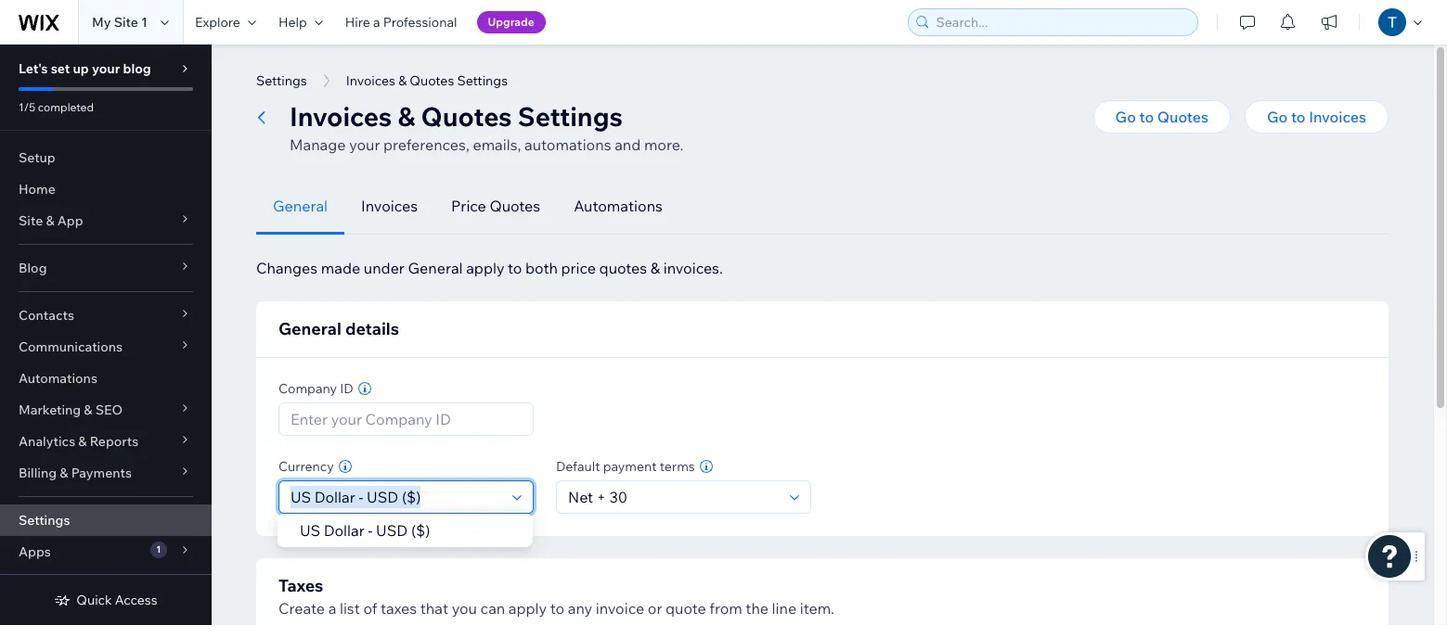 Task type: vqa. For each thing, say whether or not it's contained in the screenshot.
BACK IN STOCK REQUESTS link
no



Task type: describe. For each thing, give the bounding box(es) containing it.
settings inside settings button
[[256, 72, 307, 89]]

general for general details
[[279, 319, 342, 340]]

go to quotes button
[[1094, 100, 1231, 134]]

automations for automations link
[[19, 371, 97, 387]]

quotes for invoices & quotes settings
[[410, 72, 454, 89]]

settings button
[[247, 67, 316, 95]]

invoices for invoices & quotes settings
[[346, 72, 396, 89]]

quotes inside tab list
[[490, 197, 541, 215]]

settings inside invoices & quotes settings manage your preferences, emails, automations and more.
[[518, 100, 623, 133]]

1/5
[[19, 100, 35, 114]]

& for billing & payments
[[60, 465, 68, 482]]

us dollar - usd ($)
[[300, 522, 430, 541]]

site & app button
[[0, 205, 212, 237]]

help button
[[267, 0, 334, 45]]

tab list containing general
[[256, 178, 1389, 235]]

id
[[340, 381, 354, 397]]

your inside invoices & quotes settings manage your preferences, emails, automations and more.
[[349, 136, 380, 154]]

price quotes button
[[435, 178, 557, 235]]

line
[[772, 600, 797, 619]]

seo
[[95, 402, 123, 419]]

to inside taxes create a list of taxes that you can apply to any invoice or quote from the line item.
[[551, 600, 565, 619]]

let's set up your blog
[[19, 60, 151, 77]]

communications button
[[0, 332, 212, 363]]

analytics & reports
[[19, 434, 139, 450]]

preferences,
[[384, 136, 470, 154]]

site inside site & app dropdown button
[[19, 213, 43, 229]]

& for marketing & seo
[[84, 402, 92, 419]]

us
[[300, 522, 321, 541]]

apply inside taxes create a list of taxes that you can apply to any invoice or quote from the line item.
[[509, 600, 547, 619]]

invoices & quotes settings button
[[337, 67, 517, 95]]

details
[[345, 319, 399, 340]]

invoices button
[[345, 178, 435, 235]]

quotes for invoices & quotes settings manage your preferences, emails, automations and more.
[[421, 100, 512, 133]]

from
[[710, 600, 743, 619]]

invoices & quotes settings
[[346, 72, 508, 89]]

payment
[[603, 459, 657, 476]]

usd
[[376, 522, 408, 541]]

a inside taxes create a list of taxes that you can apply to any invoice or quote from the line item.
[[328, 600, 337, 619]]

automations button
[[557, 178, 680, 235]]

default payment terms
[[556, 459, 695, 476]]

help
[[278, 14, 307, 31]]

& for invoices & quotes settings
[[399, 72, 407, 89]]

hire a professional
[[345, 14, 457, 31]]

settings link
[[0, 505, 212, 537]]

upgrade
[[488, 15, 535, 29]]

& right quotes
[[651, 259, 660, 278]]

blog
[[123, 60, 151, 77]]

both
[[526, 259, 558, 278]]

access
[[115, 593, 158, 609]]

home
[[19, 181, 56, 198]]

invoices & quotes settings manage your preferences, emails, automations and more.
[[290, 100, 684, 154]]

up
[[73, 60, 89, 77]]

go for go to quotes
[[1116, 108, 1137, 126]]

general for general
[[273, 197, 328, 215]]

apps
[[19, 544, 51, 561]]

quote
[[666, 600, 706, 619]]

0 vertical spatial apply
[[466, 259, 505, 278]]

home link
[[0, 174, 212, 205]]

setup
[[19, 150, 55, 166]]

marketing
[[19, 402, 81, 419]]

list
[[340, 600, 360, 619]]

emails,
[[473, 136, 521, 154]]

and
[[615, 136, 641, 154]]

Company ID field
[[285, 404, 528, 436]]

taxes create a list of taxes that you can apply to any invoice or quote from the line item.
[[279, 576, 835, 619]]

quick
[[76, 593, 112, 609]]

billing & payments
[[19, 465, 132, 482]]

site & app
[[19, 213, 83, 229]]

invoice
[[596, 600, 645, 619]]

or
[[648, 600, 663, 619]]

Currency field
[[285, 482, 507, 514]]

contacts button
[[0, 300, 212, 332]]

price
[[561, 259, 596, 278]]

general details
[[279, 319, 399, 340]]

quick access button
[[54, 593, 158, 609]]

upgrade button
[[477, 11, 546, 33]]

invoices for invoices
[[361, 197, 418, 215]]

dollar
[[324, 522, 365, 541]]

company id
[[279, 381, 354, 397]]

you
[[452, 600, 477, 619]]



Task type: locate. For each thing, give the bounding box(es) containing it.
price
[[451, 197, 486, 215]]

marketing & seo button
[[0, 395, 212, 426]]

1 horizontal spatial go
[[1268, 108, 1288, 126]]

terms
[[660, 459, 695, 476]]

create
[[279, 600, 325, 619]]

site
[[114, 14, 138, 31], [19, 213, 43, 229]]

& down hire a professional
[[399, 72, 407, 89]]

quick access
[[76, 593, 158, 609]]

0 horizontal spatial go
[[1116, 108, 1137, 126]]

1 vertical spatial your
[[349, 136, 380, 154]]

2 vertical spatial general
[[279, 319, 342, 340]]

2 go from the left
[[1268, 108, 1288, 126]]

quotes
[[600, 259, 647, 278]]

1 vertical spatial automations
[[19, 371, 97, 387]]

completed
[[38, 100, 94, 114]]

& left reports
[[78, 434, 87, 450]]

settings
[[256, 72, 307, 89], [457, 72, 508, 89], [518, 100, 623, 133], [19, 513, 70, 529]]

set
[[51, 60, 70, 77]]

reports
[[90, 434, 139, 450]]

general up company
[[279, 319, 342, 340]]

0 horizontal spatial 1
[[141, 14, 148, 31]]

general button
[[256, 178, 345, 235]]

invoices for invoices & quotes settings manage your preferences, emails, automations and more.
[[290, 100, 392, 133]]

apply
[[466, 259, 505, 278], [509, 600, 547, 619]]

automations down and
[[574, 197, 663, 215]]

item.
[[800, 600, 835, 619]]

0 horizontal spatial site
[[19, 213, 43, 229]]

automations
[[574, 197, 663, 215], [19, 371, 97, 387]]

changes made under general apply to both price quotes & invoices.
[[256, 259, 723, 278]]

site down home
[[19, 213, 43, 229]]

& inside invoices & quotes settings button
[[399, 72, 407, 89]]

0 vertical spatial general
[[273, 197, 328, 215]]

any
[[568, 600, 593, 619]]

invoices.
[[664, 259, 723, 278]]

& inside billing & payments dropdown button
[[60, 465, 68, 482]]

blog button
[[0, 253, 212, 284]]

tab list
[[256, 178, 1389, 235]]

& right billing
[[60, 465, 68, 482]]

blog
[[19, 260, 47, 277]]

default
[[556, 459, 600, 476]]

marketing & seo
[[19, 402, 123, 419]]

& inside site & app dropdown button
[[46, 213, 54, 229]]

1 up access
[[156, 544, 161, 556]]

1 vertical spatial 1
[[156, 544, 161, 556]]

communications
[[19, 339, 123, 356]]

general up changes at left top
[[273, 197, 328, 215]]

& for analytics & reports
[[78, 434, 87, 450]]

settings inside settings link
[[19, 513, 70, 529]]

professional
[[383, 14, 457, 31]]

quotes
[[410, 72, 454, 89], [421, 100, 512, 133], [1158, 108, 1209, 126], [490, 197, 541, 215]]

settings up apps
[[19, 513, 70, 529]]

made
[[321, 259, 361, 278]]

contacts
[[19, 307, 74, 324]]

payments
[[71, 465, 132, 482]]

your
[[92, 60, 120, 77], [349, 136, 380, 154]]

settings down help
[[256, 72, 307, 89]]

automations inside button
[[574, 197, 663, 215]]

a right the hire
[[373, 14, 380, 31]]

automations link
[[0, 363, 212, 395]]

price quotes
[[451, 197, 541, 215]]

my
[[92, 14, 111, 31]]

0 horizontal spatial your
[[92, 60, 120, 77]]

that
[[421, 600, 449, 619]]

automations inside 'sidebar' element
[[19, 371, 97, 387]]

0 vertical spatial site
[[114, 14, 138, 31]]

taxes
[[279, 576, 323, 597]]

1 horizontal spatial your
[[349, 136, 380, 154]]

& inside analytics & reports popup button
[[78, 434, 87, 450]]

manage
[[290, 136, 346, 154]]

0 vertical spatial your
[[92, 60, 120, 77]]

go to invoices button
[[1245, 100, 1389, 134]]

0 vertical spatial 1
[[141, 14, 148, 31]]

1/5 completed
[[19, 100, 94, 114]]

currency
[[279, 459, 334, 476]]

analytics & reports button
[[0, 426, 212, 458]]

go for go to invoices
[[1268, 108, 1288, 126]]

1 vertical spatial site
[[19, 213, 43, 229]]

& left seo
[[84, 402, 92, 419]]

go
[[1116, 108, 1137, 126], [1268, 108, 1288, 126]]

billing & payments button
[[0, 458, 212, 489]]

changes
[[256, 259, 318, 278]]

site right my
[[114, 14, 138, 31]]

1 go from the left
[[1116, 108, 1137, 126]]

Search... field
[[931, 9, 1192, 35]]

apply right can
[[509, 600, 547, 619]]

the
[[746, 600, 769, 619]]

1 vertical spatial a
[[328, 600, 337, 619]]

automations up marketing
[[19, 371, 97, 387]]

1 vertical spatial general
[[408, 259, 463, 278]]

& up preferences,
[[398, 100, 415, 133]]

settings inside invoices & quotes settings button
[[457, 72, 508, 89]]

your right the up on the top of the page
[[92, 60, 120, 77]]

0 horizontal spatial a
[[328, 600, 337, 619]]

explore
[[195, 14, 240, 31]]

general inside button
[[273, 197, 328, 215]]

of
[[363, 600, 377, 619]]

& for invoices & quotes settings manage your preferences, emails, automations and more.
[[398, 100, 415, 133]]

go to invoices
[[1268, 108, 1367, 126]]

app
[[57, 213, 83, 229]]

settings up invoices & quotes settings manage your preferences, emails, automations and more.
[[457, 72, 508, 89]]

a left list
[[328, 600, 337, 619]]

your inside 'sidebar' element
[[92, 60, 120, 77]]

0 vertical spatial automations
[[574, 197, 663, 215]]

1 horizontal spatial apply
[[509, 600, 547, 619]]

& inside invoices & quotes settings manage your preferences, emails, automations and more.
[[398, 100, 415, 133]]

quotes inside invoices & quotes settings manage your preferences, emails, automations and more.
[[421, 100, 512, 133]]

hire a professional link
[[334, 0, 469, 45]]

settings up automations
[[518, 100, 623, 133]]

general right under
[[408, 259, 463, 278]]

1 inside 'sidebar' element
[[156, 544, 161, 556]]

under
[[364, 259, 405, 278]]

your right manage
[[349, 136, 380, 154]]

more.
[[644, 136, 684, 154]]

my site 1
[[92, 14, 148, 31]]

0 horizontal spatial automations
[[19, 371, 97, 387]]

-
[[368, 522, 373, 541]]

to
[[1140, 108, 1155, 126], [1292, 108, 1306, 126], [508, 259, 522, 278], [551, 600, 565, 619]]

automations
[[525, 136, 612, 154]]

invoices
[[346, 72, 396, 89], [290, 100, 392, 133], [1310, 108, 1367, 126], [361, 197, 418, 215]]

1 right my
[[141, 14, 148, 31]]

& inside marketing & seo popup button
[[84, 402, 92, 419]]

1 horizontal spatial a
[[373, 14, 380, 31]]

analytics
[[19, 434, 75, 450]]

quotes for go to quotes
[[1158, 108, 1209, 126]]

sidebar element
[[0, 45, 212, 626]]

0 vertical spatial a
[[373, 14, 380, 31]]

company
[[279, 381, 337, 397]]

a
[[373, 14, 380, 31], [328, 600, 337, 619]]

apply left both
[[466, 259, 505, 278]]

($)
[[411, 522, 430, 541]]

1 vertical spatial apply
[[509, 600, 547, 619]]

& for site & app
[[46, 213, 54, 229]]

0 horizontal spatial apply
[[466, 259, 505, 278]]

can
[[481, 600, 505, 619]]

taxes
[[381, 600, 417, 619]]

invoices inside invoices & quotes settings manage your preferences, emails, automations and more.
[[290, 100, 392, 133]]

Default payment terms field
[[563, 482, 785, 514]]

1 horizontal spatial automations
[[574, 197, 663, 215]]

billing
[[19, 465, 57, 482]]

1 horizontal spatial 1
[[156, 544, 161, 556]]

& left app
[[46, 213, 54, 229]]

1 horizontal spatial site
[[114, 14, 138, 31]]

hire
[[345, 14, 370, 31]]

automations for automations button
[[574, 197, 663, 215]]



